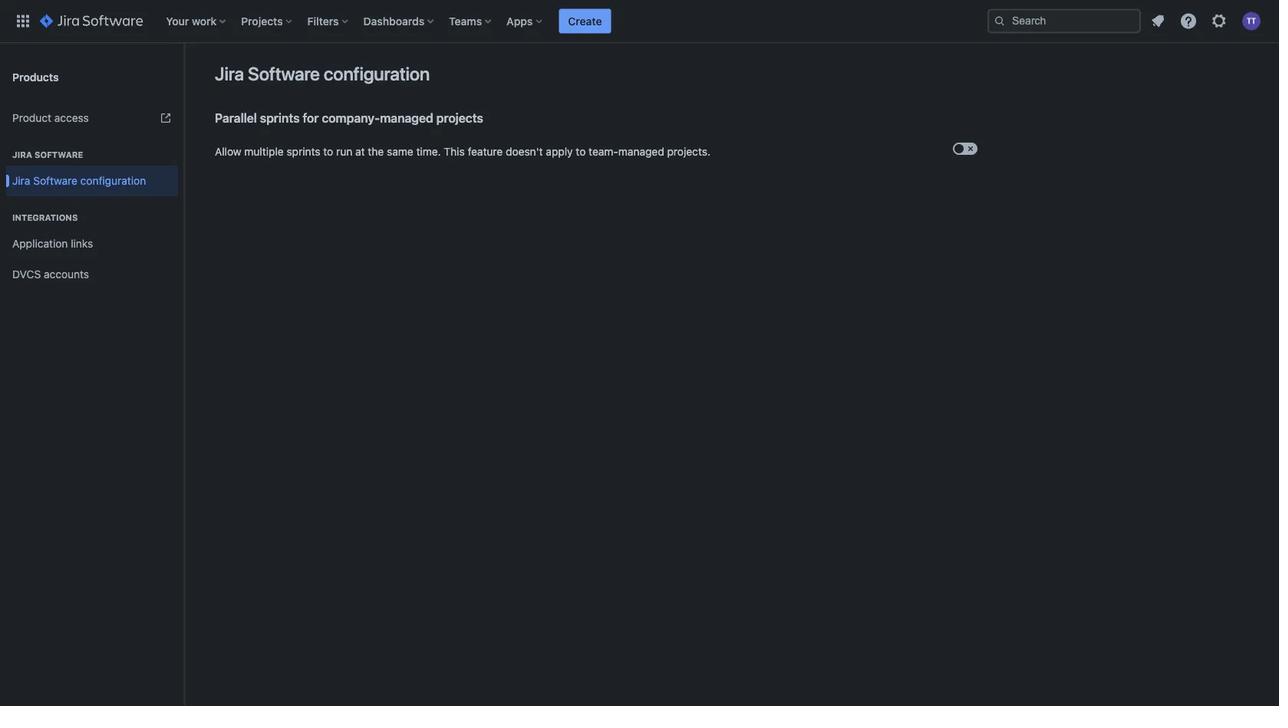 Task type: locate. For each thing, give the bounding box(es) containing it.
Search field
[[988, 9, 1141, 33]]

configuration down product access link
[[80, 175, 146, 187]]

integrations group
[[6, 197, 178, 295]]

jira down 'jira software'
[[12, 175, 30, 187]]

create
[[568, 15, 602, 27]]

to right apply
[[576, 145, 586, 158]]

application
[[12, 238, 68, 250]]

jira down product
[[12, 150, 32, 160]]

your profile and settings image
[[1243, 12, 1261, 30]]

1 to from the left
[[323, 145, 333, 158]]

jira
[[215, 63, 244, 84], [12, 150, 32, 160], [12, 175, 30, 187]]

run
[[336, 145, 353, 158]]

jira software configuration inside jira software group
[[12, 175, 146, 187]]

1 horizontal spatial to
[[576, 145, 586, 158]]

managed
[[380, 111, 434, 126], [619, 145, 665, 158]]

teams button
[[445, 9, 498, 33]]

products
[[12, 70, 59, 83]]

2 vertical spatial software
[[33, 175, 77, 187]]

1 vertical spatial software
[[35, 150, 83, 160]]

at
[[355, 145, 365, 158]]

software down product access
[[35, 150, 83, 160]]

sidebar navigation image
[[167, 61, 201, 92]]

jira up parallel
[[215, 63, 244, 84]]

software down 'jira software'
[[33, 175, 77, 187]]

help image
[[1180, 12, 1198, 30]]

doesn't
[[506, 145, 543, 158]]

banner
[[0, 0, 1280, 43]]

0 vertical spatial managed
[[380, 111, 434, 126]]

product
[[12, 112, 51, 124]]

1 vertical spatial configuration
[[80, 175, 146, 187]]

jira for jira software configuration link at the top of the page
[[12, 175, 30, 187]]

software
[[248, 63, 320, 84], [35, 150, 83, 160], [33, 175, 77, 187]]

notifications image
[[1149, 12, 1167, 30]]

managed left projects.
[[619, 145, 665, 158]]

jira software image
[[40, 12, 143, 30], [40, 12, 143, 30]]

accounts
[[44, 268, 89, 281]]

the
[[368, 145, 384, 158]]

configuration
[[324, 63, 430, 84], [80, 175, 146, 187]]

application links link
[[6, 229, 178, 259]]

1 vertical spatial jira
[[12, 150, 32, 160]]

application links
[[12, 238, 93, 250]]

0 vertical spatial jira software configuration
[[215, 63, 430, 84]]

0 vertical spatial software
[[248, 63, 320, 84]]

1 vertical spatial jira software configuration
[[12, 175, 146, 187]]

dashboards button
[[359, 9, 440, 33]]

1 vertical spatial managed
[[619, 145, 665, 158]]

your work
[[166, 15, 217, 27]]

jira software configuration up for
[[215, 63, 430, 84]]

configuration up 'company-'
[[324, 63, 430, 84]]

software up for
[[248, 63, 320, 84]]

dvcs accounts
[[12, 268, 89, 281]]

sprints
[[260, 111, 300, 126], [287, 145, 321, 158]]

software for jira software group on the left of the page
[[35, 150, 83, 160]]

to left run
[[323, 145, 333, 158]]

1 horizontal spatial configuration
[[324, 63, 430, 84]]

managed up same
[[380, 111, 434, 126]]

jira software configuration
[[215, 63, 430, 84], [12, 175, 146, 187]]

jira software configuration down 'jira software'
[[12, 175, 146, 187]]

links
[[71, 238, 93, 250]]

0 horizontal spatial jira software configuration
[[12, 175, 146, 187]]

to
[[323, 145, 333, 158], [576, 145, 586, 158]]

0 horizontal spatial configuration
[[80, 175, 146, 187]]

filters button
[[303, 9, 354, 33]]

2 vertical spatial jira
[[12, 175, 30, 187]]

for
[[303, 111, 319, 126]]

sprints down for
[[287, 145, 321, 158]]

apply
[[546, 145, 573, 158]]

apps
[[507, 15, 533, 27]]

sprints left for
[[260, 111, 300, 126]]

0 horizontal spatial to
[[323, 145, 333, 158]]

jira software
[[12, 150, 83, 160]]

projects button
[[237, 9, 298, 33]]

feature
[[468, 145, 503, 158]]

dashboards
[[364, 15, 425, 27]]



Task type: describe. For each thing, give the bounding box(es) containing it.
integrations
[[12, 213, 78, 223]]

primary element
[[9, 0, 988, 43]]

same
[[387, 145, 413, 158]]

projects.
[[667, 145, 711, 158]]

configuration inside jira software group
[[80, 175, 146, 187]]

dvcs
[[12, 268, 41, 281]]

multiple
[[244, 145, 284, 158]]

product access
[[12, 112, 89, 124]]

company-
[[322, 111, 380, 126]]

projects
[[436, 111, 483, 126]]

filters
[[308, 15, 339, 27]]

this
[[444, 145, 465, 158]]

banner containing your work
[[0, 0, 1280, 43]]

jira software configuration link
[[6, 166, 178, 197]]

search image
[[994, 15, 1006, 27]]

settings image
[[1210, 12, 1229, 30]]

1 horizontal spatial managed
[[619, 145, 665, 158]]

0 vertical spatial jira
[[215, 63, 244, 84]]

access
[[54, 112, 89, 124]]

1 horizontal spatial jira software configuration
[[215, 63, 430, 84]]

team-
[[589, 145, 619, 158]]

jira software group
[[6, 134, 178, 201]]

parallel sprints for company-managed projects
[[215, 111, 483, 126]]

your work button
[[161, 9, 232, 33]]

work
[[192, 15, 217, 27]]

dvcs accounts link
[[6, 259, 178, 290]]

appswitcher icon image
[[14, 12, 32, 30]]

your
[[166, 15, 189, 27]]

software for jira software configuration link at the top of the page
[[33, 175, 77, 187]]

apps button
[[502, 9, 548, 33]]

time.
[[416, 145, 441, 158]]

create button
[[559, 9, 611, 33]]

allow multiple sprints to run at the same time. this feature doesn't apply to team-managed projects.
[[215, 145, 711, 158]]

0 vertical spatial sprints
[[260, 111, 300, 126]]

teams
[[449, 15, 482, 27]]

jira for jira software group on the left of the page
[[12, 150, 32, 160]]

1 vertical spatial sprints
[[287, 145, 321, 158]]

product access link
[[6, 103, 178, 134]]

allow
[[215, 145, 241, 158]]

0 horizontal spatial managed
[[380, 111, 434, 126]]

0 vertical spatial configuration
[[324, 63, 430, 84]]

projects
[[241, 15, 283, 27]]

parallel
[[215, 111, 257, 126]]

2 to from the left
[[576, 145, 586, 158]]



Task type: vqa. For each thing, say whether or not it's contained in the screenshot.
Application links in the top of the page
yes



